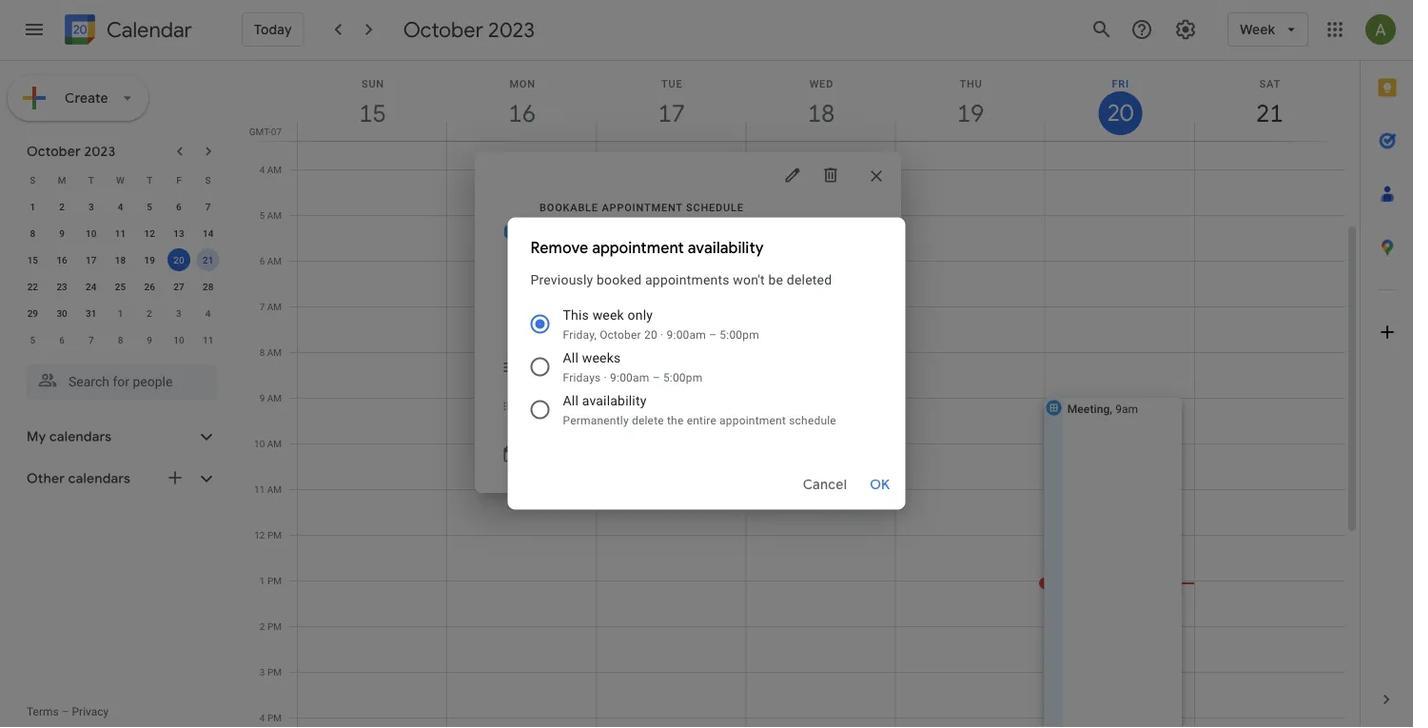 Task type: describe. For each thing, give the bounding box(es) containing it.
12 pm
[[254, 529, 282, 541]]

am for 6 am
[[267, 255, 282, 266]]

calendar element
[[61, 10, 192, 52]]

november 1 element
[[109, 302, 132, 324]]

terms link
[[27, 705, 59, 718]]

7 for 7 am
[[259, 301, 265, 312]]

november 2 element
[[138, 302, 161, 324]]

10 for the november 10 element
[[173, 334, 184, 345]]

23
[[57, 281, 67, 292]]

13 element
[[167, 222, 190, 245]]

25 element
[[109, 275, 132, 298]]

1 t from the left
[[88, 174, 94, 186]]

11 am
[[254, 483, 282, 495]]

the inside all availability permanently delete the entire appointment schedule
[[667, 413, 684, 427]]

week
[[593, 307, 624, 323]]

last
[[602, 409, 624, 423]]

today
[[254, 21, 292, 38]]

ok button
[[862, 468, 898, 502]]

page
[[669, 289, 701, 306]]

min
[[558, 245, 581, 261]]

this
[[563, 307, 589, 323]]

see
[[540, 322, 563, 339]]

16 element
[[50, 248, 73, 271]]

bookable appointment schedule
[[540, 201, 744, 213]]

schedule inside all availability permanently delete the entire appointment schedule
[[789, 413, 836, 427]]

10 for 10 element at the top left of page
[[86, 227, 97, 239]]

11 for 11 am
[[254, 483, 265, 495]]

1 name from the left
[[565, 409, 594, 423]]

0 horizontal spatial schedule
[[686, 201, 744, 213]]

row containing 1
[[18, 193, 223, 220]]

14 element
[[197, 222, 219, 245]]

w
[[116, 174, 125, 186]]

appointments for booked
[[645, 272, 730, 288]]

5 for november 5 element
[[30, 334, 35, 345]]

november 5 element
[[21, 328, 44, 351]]

10 element
[[80, 222, 103, 245]]

booking form first name · last name · email address
[[540, 390, 736, 423]]

5 column header from the left
[[895, 61, 1046, 141]]

cancel
[[803, 476, 847, 493]]

0 horizontal spatial 3
[[88, 201, 94, 212]]

0 vertical spatial october 2023
[[403, 16, 535, 43]]

13
[[173, 227, 184, 239]]

4 for 4 pm
[[260, 712, 265, 723]]

privacy
[[72, 705, 109, 718]]

see all your booking pages
[[540, 322, 711, 339]]

1 horizontal spatial 2023
[[488, 16, 535, 43]]

5:00pm inside 'this week only friday, october 20 · 9:00am – 5:00pm'
[[720, 328, 759, 341]]

booked
[[597, 272, 642, 288]]

f
[[176, 174, 181, 186]]

15
[[27, 254, 38, 265]]

calendar heading
[[103, 17, 192, 43]]

– inside "all weeks fridays · 9:00am – 5:00pm"
[[652, 371, 660, 384]]

20, today element
[[167, 248, 190, 271]]

appointment for bookable
[[602, 201, 683, 213]]

booking
[[540, 390, 588, 405]]

remove appointment availability dialog
[[508, 217, 905, 510]]

07
[[271, 126, 282, 137]]

row containing 22
[[18, 273, 223, 300]]

row containing 29
[[18, 300, 223, 326]]

6 for 6 am
[[259, 255, 265, 266]]

privacy link
[[72, 705, 109, 718]]

october 2023 grid
[[18, 167, 223, 353]]

18 element
[[109, 248, 132, 271]]

2 pm
[[260, 620, 282, 632]]

remove
[[531, 238, 588, 257]]

14
[[203, 227, 213, 239]]

0 horizontal spatial –
[[62, 705, 69, 718]]

25
[[115, 281, 126, 292]]

main drawer image
[[23, 18, 46, 41]]

9 am
[[259, 392, 282, 403]]

previously booked appointments won't be deleted
[[531, 272, 832, 288]]

3 for november 3 element
[[176, 307, 182, 319]]

weeks
[[582, 350, 621, 366]]

0 horizontal spatial 1
[[30, 201, 35, 212]]

remove appointment availability
[[531, 238, 764, 257]]

20 cell
[[164, 246, 193, 273]]

be
[[768, 272, 783, 288]]

12 for 12 pm
[[254, 529, 265, 541]]

gmt-07
[[249, 126, 282, 137]]

1 vertical spatial 2023
[[84, 143, 116, 160]]

appointments for min
[[585, 245, 669, 261]]

row containing 5
[[18, 326, 223, 353]]

1 vertical spatial october
[[27, 143, 81, 160]]

· left the "last"
[[596, 409, 599, 423]]

– inside 'this week only friday, october 20 · 9:00am – 5:00pm'
[[709, 328, 717, 341]]

,
[[1110, 402, 1112, 415]]

gmt-
[[249, 126, 271, 137]]

to discuss the alien invasion
[[540, 359, 709, 375]]

1 vertical spatial booking
[[617, 322, 669, 339]]

november 9 element
[[138, 328, 161, 351]]

45 min appointments
[[540, 245, 669, 261]]

26 element
[[138, 275, 161, 298]]

calendar
[[107, 17, 192, 43]]

all
[[567, 322, 581, 339]]

2 s from the left
[[205, 174, 211, 186]]

4 for november 4 element
[[205, 307, 211, 319]]

previously
[[531, 272, 593, 288]]

invasion
[[660, 359, 709, 375]]

pm for 3 pm
[[267, 666, 282, 678]]

11 element
[[109, 222, 132, 245]]

all availability permanently delete the entire appointment schedule
[[563, 393, 836, 427]]

0 horizontal spatial 8
[[30, 227, 35, 239]]

terms – privacy
[[27, 705, 109, 718]]

2 for november 2 element
[[147, 307, 152, 319]]

row containing s
[[18, 167, 223, 193]]

friday,
[[563, 328, 597, 341]]

29
[[27, 307, 38, 319]]

6 column header from the left
[[1045, 61, 1195, 141]]

0 horizontal spatial the
[[607, 359, 625, 375]]

ok
[[870, 476, 890, 493]]

address
[[695, 409, 736, 423]]

discuss
[[558, 359, 603, 375]]

open booking page
[[576, 289, 701, 306]]

45
[[540, 245, 555, 261]]

5 for 5 am
[[259, 209, 265, 221]]

m
[[58, 174, 66, 186]]

all for all availability
[[563, 393, 579, 409]]

meeting for meeting
[[540, 217, 617, 244]]

5:00pm inside "all weeks fridays · 9:00am – 5:00pm"
[[663, 371, 703, 384]]

3 pm
[[260, 666, 282, 678]]

6 for november 6 element
[[59, 334, 65, 345]]

november 6 element
[[50, 328, 73, 351]]

see all your booking pages link
[[540, 322, 711, 339]]

7 column header from the left
[[1194, 61, 1345, 141]]

am for 10 am
[[267, 438, 282, 449]]

· left email
[[658, 409, 661, 423]]

21
[[203, 254, 213, 265]]

today button
[[242, 12, 304, 47]]

permanently
[[563, 413, 629, 427]]

6 am
[[259, 255, 282, 266]]

27
[[173, 281, 184, 292]]

1 vertical spatial october 2023
[[27, 143, 116, 160]]

0 vertical spatial 9
[[59, 227, 65, 239]]

delete appointment schedule image
[[821, 166, 840, 185]]

1 column header from the left
[[297, 61, 447, 141]]

pm for 1 pm
[[267, 575, 282, 586]]

november 3 element
[[167, 302, 190, 324]]

8 for 8 am
[[259, 346, 265, 358]]

31
[[86, 307, 97, 319]]



Task type: vqa. For each thing, say whether or not it's contained in the screenshot.
Embed
no



Task type: locate. For each thing, give the bounding box(es) containing it.
0 vertical spatial the
[[607, 359, 625, 375]]

22
[[27, 281, 38, 292]]

2 horizontal spatial october
[[600, 328, 641, 341]]

4 pm from the top
[[267, 666, 282, 678]]

only
[[628, 307, 653, 323]]

to
[[540, 359, 554, 375]]

1 horizontal spatial 9:00am
[[667, 328, 706, 341]]

availability
[[688, 238, 764, 257], [582, 393, 647, 409]]

12 up 19
[[144, 227, 155, 239]]

0 horizontal spatial 10
[[86, 227, 97, 239]]

8 up 15 element
[[30, 227, 35, 239]]

7 am
[[259, 301, 282, 312]]

appointments
[[585, 245, 669, 261], [645, 272, 730, 288]]

1 horizontal spatial 1
[[118, 307, 123, 319]]

row down november 1 element
[[18, 326, 223, 353]]

this week only friday, october 20 · 9:00am – 5:00pm
[[563, 307, 759, 341]]

27 element
[[167, 275, 190, 298]]

row group containing 1
[[18, 193, 223, 353]]

1 vertical spatial 6
[[259, 255, 265, 266]]

all weeks fridays · 9:00am – 5:00pm
[[563, 350, 703, 384]]

0 vertical spatial appointment
[[602, 201, 683, 213]]

5 am from the top
[[267, 346, 282, 358]]

all inside "all weeks fridays · 9:00am – 5:00pm"
[[563, 350, 579, 366]]

the
[[607, 359, 625, 375], [667, 413, 684, 427]]

cancel button
[[795, 468, 855, 502]]

0 vertical spatial 1
[[30, 201, 35, 212]]

meeting up min
[[540, 217, 617, 244]]

schedule up cancel
[[789, 413, 836, 427]]

0 vertical spatial 2
[[59, 201, 65, 212]]

appointments up booked
[[585, 245, 669, 261]]

all
[[563, 350, 579, 366], [563, 393, 579, 409]]

2 up november 9 element
[[147, 307, 152, 319]]

form
[[591, 390, 620, 405]]

1 vertical spatial 7
[[259, 301, 265, 312]]

1 horizontal spatial 7
[[205, 201, 211, 212]]

1 horizontal spatial 2
[[147, 307, 152, 319]]

row containing 15
[[18, 246, 223, 273]]

1 vertical spatial 9
[[147, 334, 152, 345]]

11 for november 11 element
[[203, 334, 213, 345]]

28
[[203, 281, 213, 292]]

column header
[[297, 61, 447, 141], [446, 61, 597, 141], [596, 61, 746, 141], [746, 61, 896, 141], [895, 61, 1046, 141], [1045, 61, 1195, 141], [1194, 61, 1345, 141]]

4 row from the top
[[18, 246, 223, 273]]

appointment up booked
[[592, 238, 684, 257]]

6 down 5 am at the top of the page
[[259, 255, 265, 266]]

7 up 14 element
[[205, 201, 211, 212]]

· inside 'this week only friday, october 20 · 9:00am – 5:00pm'
[[660, 328, 664, 341]]

2 horizontal spatial 3
[[260, 666, 265, 678]]

30
[[57, 307, 67, 319]]

1 horizontal spatial october
[[403, 16, 483, 43]]

all up fridays
[[563, 350, 579, 366]]

21 cell
[[193, 246, 223, 273]]

am for 9 am
[[267, 392, 282, 403]]

4 am
[[259, 164, 282, 175]]

10 up 17
[[86, 227, 97, 239]]

1 horizontal spatial name
[[627, 409, 656, 423]]

4 down 28 element
[[205, 307, 211, 319]]

november 4 element
[[197, 302, 219, 324]]

5 pm from the top
[[267, 712, 282, 723]]

am down 5 am at the top of the page
[[267, 255, 282, 266]]

am for 8 am
[[267, 346, 282, 358]]

9 up the 10 am
[[259, 392, 265, 403]]

5:00pm up all availability permanently delete the entire appointment schedule
[[663, 371, 703, 384]]

name down booking
[[565, 409, 594, 423]]

pm up 2 pm
[[267, 575, 282, 586]]

9 up the 16 element
[[59, 227, 65, 239]]

10
[[86, 227, 97, 239], [173, 334, 184, 345], [254, 438, 265, 449]]

option group inside the remove appointment availability dialog
[[527, 305, 883, 452]]

0 vertical spatial 20
[[173, 254, 184, 265]]

meeting , 9am
[[1067, 402, 1138, 415]]

0 vertical spatial meeting
[[540, 217, 617, 244]]

am
[[267, 164, 282, 175], [267, 209, 282, 221], [267, 255, 282, 266], [267, 301, 282, 312], [267, 346, 282, 358], [267, 392, 282, 403], [267, 438, 282, 449], [267, 483, 282, 495]]

18
[[115, 254, 126, 265]]

6 inside grid
[[259, 255, 265, 266]]

4
[[259, 164, 265, 175], [118, 201, 123, 212], [205, 307, 211, 319], [260, 712, 265, 723]]

5 down 4 am
[[259, 209, 265, 221]]

12 down 11 am
[[254, 529, 265, 541]]

7 up 8 am
[[259, 301, 265, 312]]

0 vertical spatial 3
[[88, 201, 94, 212]]

9:00am up invasion
[[667, 328, 706, 341]]

am for 4 am
[[267, 164, 282, 175]]

bookable
[[540, 201, 598, 213]]

2 down m
[[59, 201, 65, 212]]

3 up 10 element at the top left of page
[[88, 201, 94, 212]]

2 vertical spatial october
[[600, 328, 641, 341]]

8 inside grid
[[259, 346, 265, 358]]

5:00pm right 'pages'
[[720, 328, 759, 341]]

0 horizontal spatial s
[[30, 174, 36, 186]]

10 inside the november 10 element
[[173, 334, 184, 345]]

1 horizontal spatial 10
[[173, 334, 184, 345]]

0 vertical spatial 2023
[[488, 16, 535, 43]]

meeting left 9am
[[1067, 402, 1110, 415]]

availability inside all availability permanently delete the entire appointment schedule
[[582, 393, 647, 409]]

9:00am up the booking form first name · last name · email address
[[610, 371, 649, 384]]

0 horizontal spatial 7
[[88, 334, 94, 345]]

0 vertical spatial 10
[[86, 227, 97, 239]]

1 horizontal spatial meeting
[[1067, 402, 1110, 415]]

7 inside 'element'
[[88, 334, 94, 345]]

2 horizontal spatial 1
[[260, 575, 265, 586]]

0 horizontal spatial 2
[[59, 201, 65, 212]]

november 7 element
[[80, 328, 103, 351]]

am down 4 am
[[267, 209, 282, 221]]

appointment
[[602, 201, 683, 213], [592, 238, 684, 257], [720, 413, 786, 427]]

· inside "all weeks fridays · 9:00am – 5:00pm"
[[604, 371, 607, 384]]

1 horizontal spatial 12
[[254, 529, 265, 541]]

3 row from the top
[[18, 220, 223, 246]]

meeting for meeting , 9am
[[1067, 402, 1110, 415]]

29 element
[[21, 302, 44, 324]]

2 name from the left
[[627, 409, 656, 423]]

1 all from the top
[[563, 350, 579, 366]]

11 for 11 'element'
[[115, 227, 126, 239]]

won't
[[733, 272, 765, 288]]

20 down only
[[644, 328, 657, 341]]

row down w
[[18, 193, 223, 220]]

2 horizontal spatial 10
[[254, 438, 265, 449]]

2 vertical spatial 11
[[254, 483, 265, 495]]

1 for november 1 element
[[118, 307, 123, 319]]

appointment up remove appointment availability
[[602, 201, 683, 213]]

0 vertical spatial 9:00am
[[667, 328, 706, 341]]

26
[[144, 281, 155, 292]]

9 for november 9 element
[[147, 334, 152, 345]]

11 inside 'element'
[[115, 227, 126, 239]]

12 element
[[138, 222, 161, 245]]

23 element
[[50, 275, 73, 298]]

pm up 1 pm
[[267, 529, 282, 541]]

am for 5 am
[[267, 209, 282, 221]]

1 s from the left
[[30, 174, 36, 186]]

row down 11 'element'
[[18, 246, 223, 273]]

terms
[[27, 705, 59, 718]]

24
[[86, 281, 97, 292]]

7 row from the top
[[18, 326, 223, 353]]

9 down november 2 element
[[147, 334, 152, 345]]

0 vertical spatial schedule
[[686, 201, 744, 213]]

7 down 31 element at the left top of page
[[88, 334, 94, 345]]

4 column header from the left
[[746, 61, 896, 141]]

name
[[565, 409, 594, 423], [627, 409, 656, 423]]

0 horizontal spatial 20
[[173, 254, 184, 265]]

12 inside row
[[144, 227, 155, 239]]

appointments inside the remove appointment availability dialog
[[645, 272, 730, 288]]

november 11 element
[[197, 328, 219, 351]]

t left f
[[147, 174, 152, 186]]

3 pm from the top
[[267, 620, 282, 632]]

0 vertical spatial october
[[403, 16, 483, 43]]

1 vertical spatial 2
[[147, 307, 152, 319]]

option group containing this week only
[[527, 305, 883, 452]]

10 inside 10 element
[[86, 227, 97, 239]]

row group
[[18, 193, 223, 353]]

am up 12 pm
[[267, 483, 282, 495]]

10 down november 3 element
[[173, 334, 184, 345]]

meeting
[[540, 217, 617, 244], [1067, 402, 1110, 415]]

1 horizontal spatial 3
[[176, 307, 182, 319]]

12
[[144, 227, 155, 239], [254, 529, 265, 541]]

8 up the 9 am
[[259, 346, 265, 358]]

2 horizontal spatial 6
[[259, 255, 265, 266]]

28 element
[[197, 275, 219, 298]]

0 vertical spatial booking
[[614, 289, 666, 306]]

None search field
[[0, 357, 236, 399]]

deleted
[[787, 272, 832, 288]]

20 inside 'this week only friday, october 20 · 9:00am – 5:00pm'
[[644, 328, 657, 341]]

19 element
[[138, 248, 161, 271]]

11 up 18
[[115, 227, 126, 239]]

email
[[664, 409, 692, 423]]

1 vertical spatial all
[[563, 393, 579, 409]]

7
[[205, 201, 211, 212], [259, 301, 265, 312], [88, 334, 94, 345]]

1 horizontal spatial october 2023
[[403, 16, 535, 43]]

8 down november 1 element
[[118, 334, 123, 345]]

pm down 3 pm on the left bottom of page
[[267, 712, 282, 723]]

0 horizontal spatial 5:00pm
[[663, 371, 703, 384]]

1 for 1 pm
[[260, 575, 265, 586]]

pm up 4 pm
[[267, 666, 282, 678]]

appointments up page at the left
[[645, 272, 730, 288]]

5:00pm
[[720, 328, 759, 341], [663, 371, 703, 384]]

4 am from the top
[[267, 301, 282, 312]]

the left alien
[[607, 359, 625, 375]]

–
[[709, 328, 717, 341], [652, 371, 660, 384], [62, 705, 69, 718]]

20 up 27
[[173, 254, 184, 265]]

1 vertical spatial schedule
[[789, 413, 836, 427]]

1 pm
[[260, 575, 282, 586]]

2 up 3 pm on the left bottom of page
[[260, 620, 265, 632]]

all down fridays
[[563, 393, 579, 409]]

s right f
[[205, 174, 211, 186]]

– right terms
[[62, 705, 69, 718]]

option group
[[527, 305, 883, 452]]

9:00am inside 'this week only friday, october 20 · 9:00am – 5:00pm'
[[667, 328, 706, 341]]

october inside 'this week only friday, october 20 · 9:00am – 5:00pm'
[[600, 328, 641, 341]]

booking up only
[[614, 289, 666, 306]]

pm for 2 pm
[[267, 620, 282, 632]]

appointment inside heading
[[592, 238, 684, 257]]

1 vertical spatial meeting
[[1067, 402, 1110, 415]]

1 vertical spatial 1
[[118, 307, 123, 319]]

am down 07
[[267, 164, 282, 175]]

pages
[[672, 322, 711, 339]]

1 down 25 element on the left of page
[[118, 307, 123, 319]]

entire
[[687, 413, 717, 427]]

am down 6 am
[[267, 301, 282, 312]]

12 inside grid
[[254, 529, 265, 541]]

your
[[584, 322, 613, 339]]

4 down 3 pm on the left bottom of page
[[260, 712, 265, 723]]

– left invasion
[[652, 371, 660, 384]]

open
[[576, 289, 611, 306]]

2 vertical spatial 6
[[59, 334, 65, 345]]

2 t from the left
[[147, 174, 152, 186]]

1 horizontal spatial 5:00pm
[[720, 328, 759, 341]]

availability inside remove appointment availability heading
[[688, 238, 764, 257]]

7 for november 7 'element'
[[88, 334, 94, 345]]

am for 11 am
[[267, 483, 282, 495]]

5 down 29 element
[[30, 334, 35, 345]]

4 up 11 'element'
[[118, 201, 123, 212]]

9 inside grid
[[259, 392, 265, 403]]

4 down gmt-
[[259, 164, 265, 175]]

2 horizontal spatial 8
[[259, 346, 265, 358]]

8 am
[[259, 346, 282, 358]]

2 am from the top
[[267, 209, 282, 221]]

10 for 10 am
[[254, 438, 265, 449]]

appointment right entire
[[720, 413, 786, 427]]

the left entire
[[667, 413, 684, 427]]

5 am
[[259, 209, 282, 221]]

5 inside grid
[[259, 209, 265, 221]]

0 horizontal spatial t
[[88, 174, 94, 186]]

3 for 3 pm
[[260, 666, 265, 678]]

2 horizontal spatial 7
[[259, 301, 265, 312]]

0 horizontal spatial availability
[[582, 393, 647, 409]]

9:00am
[[667, 328, 706, 341], [610, 371, 649, 384]]

11 down the 10 am
[[254, 483, 265, 495]]

row up "18" element
[[18, 220, 223, 246]]

2 horizontal spatial –
[[709, 328, 717, 341]]

all inside all availability permanently delete the entire appointment schedule
[[563, 393, 579, 409]]

1 horizontal spatial 6
[[176, 201, 182, 212]]

0 horizontal spatial october 2023
[[27, 143, 116, 160]]

1 horizontal spatial availability
[[688, 238, 764, 257]]

· down weeks
[[604, 371, 607, 384]]

10 inside grid
[[254, 438, 265, 449]]

2 horizontal spatial 5
[[259, 209, 265, 221]]

9
[[59, 227, 65, 239], [147, 334, 152, 345], [259, 392, 265, 403]]

2 vertical spatial 9
[[259, 392, 265, 403]]

am down the 9 am
[[267, 438, 282, 449]]

1 vertical spatial 3
[[176, 307, 182, 319]]

booking down open booking page
[[617, 322, 669, 339]]

availability up the won't
[[688, 238, 764, 257]]

·
[[660, 328, 664, 341], [604, 371, 607, 384], [596, 409, 599, 423], [658, 409, 661, 423]]

10 am
[[254, 438, 282, 449]]

1 horizontal spatial the
[[667, 413, 684, 427]]

0 horizontal spatial 12
[[144, 227, 155, 239]]

1 horizontal spatial 5
[[147, 201, 152, 212]]

9am
[[1115, 402, 1138, 415]]

11 inside grid
[[254, 483, 265, 495]]

11 down november 4 element
[[203, 334, 213, 345]]

4 pm
[[260, 712, 282, 723]]

24 element
[[80, 275, 103, 298]]

2 vertical spatial 7
[[88, 334, 94, 345]]

1 pm from the top
[[267, 529, 282, 541]]

3 up the november 10 element
[[176, 307, 182, 319]]

0 horizontal spatial 5
[[30, 334, 35, 345]]

2 vertical spatial 2
[[260, 620, 265, 632]]

20
[[173, 254, 184, 265], [644, 328, 657, 341]]

t
[[88, 174, 94, 186], [147, 174, 152, 186]]

pm for 4 pm
[[267, 712, 282, 723]]

6 down '30' 'element'
[[59, 334, 65, 345]]

1 down 12 pm
[[260, 575, 265, 586]]

booking
[[614, 289, 666, 306], [617, 322, 669, 339]]

1 up 15 element
[[30, 201, 35, 212]]

availability up the "last"
[[582, 393, 647, 409]]

1 row from the top
[[18, 167, 223, 193]]

5 row from the top
[[18, 273, 223, 300]]

am up the 9 am
[[267, 346, 282, 358]]

october 2023
[[403, 16, 535, 43], [27, 143, 116, 160]]

1 vertical spatial 11
[[203, 334, 213, 345]]

0 vertical spatial all
[[563, 350, 579, 366]]

19
[[144, 254, 155, 265]]

2 all from the top
[[563, 393, 579, 409]]

s
[[30, 174, 36, 186], [205, 174, 211, 186]]

0 horizontal spatial october
[[27, 143, 81, 160]]

11
[[115, 227, 126, 239], [203, 334, 213, 345], [254, 483, 265, 495]]

pm up 3 pm on the left bottom of page
[[267, 620, 282, 632]]

0 horizontal spatial meeting
[[540, 217, 617, 244]]

row up 11 'element'
[[18, 167, 223, 193]]

delete
[[632, 413, 664, 427]]

7 inside grid
[[259, 301, 265, 312]]

grid
[[244, 61, 1360, 727]]

6 row from the top
[[18, 300, 223, 326]]

all for all weeks
[[563, 350, 579, 366]]

2 pm from the top
[[267, 575, 282, 586]]

12 for 12
[[144, 227, 155, 239]]

2023
[[488, 16, 535, 43], [84, 143, 116, 160]]

row down 25 element on the left of page
[[18, 300, 223, 326]]

s left m
[[30, 174, 36, 186]]

17
[[86, 254, 97, 265]]

2 column header from the left
[[446, 61, 597, 141]]

0 vertical spatial 6
[[176, 201, 182, 212]]

9 for 9 am
[[259, 392, 265, 403]]

2 for 2 pm
[[260, 620, 265, 632]]

1 horizontal spatial 11
[[203, 334, 213, 345]]

1 horizontal spatial t
[[147, 174, 152, 186]]

21 element
[[197, 248, 219, 271]]

1 horizontal spatial 20
[[644, 328, 657, 341]]

16
[[57, 254, 67, 265]]

0 horizontal spatial 9:00am
[[610, 371, 649, 384]]

tab list
[[1361, 61, 1413, 673]]

0 vertical spatial 7
[[205, 201, 211, 212]]

31 element
[[80, 302, 103, 324]]

1
[[30, 201, 35, 212], [118, 307, 123, 319], [260, 575, 265, 586]]

2 vertical spatial 8
[[259, 346, 265, 358]]

2 vertical spatial 10
[[254, 438, 265, 449]]

schedule
[[686, 201, 744, 213], [789, 413, 836, 427]]

2 vertical spatial 3
[[260, 666, 265, 678]]

first
[[540, 409, 562, 423]]

fridays
[[563, 371, 601, 384]]

· left 'pages'
[[660, 328, 664, 341]]

alien
[[629, 359, 657, 375]]

15 element
[[21, 248, 44, 271]]

0 vertical spatial 11
[[115, 227, 126, 239]]

1 vertical spatial 5:00pm
[[663, 371, 703, 384]]

– up invasion
[[709, 328, 717, 341]]

0 horizontal spatial 2023
[[84, 143, 116, 160]]

2
[[59, 201, 65, 212], [147, 307, 152, 319], [260, 620, 265, 632]]

grid containing meeting
[[244, 61, 1360, 727]]

am for 7 am
[[267, 301, 282, 312]]

appointment inside all availability permanently delete the entire appointment schedule
[[720, 413, 786, 427]]

0 vertical spatial 12
[[144, 227, 155, 239]]

3 up 4 pm
[[260, 666, 265, 678]]

10 up 11 am
[[254, 438, 265, 449]]

1 vertical spatial the
[[667, 413, 684, 427]]

22 element
[[21, 275, 44, 298]]

am down 8 am
[[267, 392, 282, 403]]

2 horizontal spatial 9
[[259, 392, 265, 403]]

meeting heading
[[540, 217, 617, 244]]

october
[[403, 16, 483, 43], [27, 143, 81, 160], [600, 328, 641, 341]]

30 element
[[50, 302, 73, 324]]

november 8 element
[[109, 328, 132, 351]]

pm for 12 pm
[[267, 529, 282, 541]]

1 am from the top
[[267, 164, 282, 175]]

8 for november 8 element
[[118, 334, 123, 345]]

5 up 12 element
[[147, 201, 152, 212]]

name right the "last"
[[627, 409, 656, 423]]

3 am from the top
[[267, 255, 282, 266]]

t right m
[[88, 174, 94, 186]]

5
[[147, 201, 152, 212], [259, 209, 265, 221], [30, 334, 35, 345]]

1 horizontal spatial s
[[205, 174, 211, 186]]

row up november 1 element
[[18, 273, 223, 300]]

7 am from the top
[[267, 438, 282, 449]]

17 element
[[80, 248, 103, 271]]

0 horizontal spatial 11
[[115, 227, 126, 239]]

4 for 4 am
[[259, 164, 265, 175]]

0 vertical spatial 5:00pm
[[720, 328, 759, 341]]

2 row from the top
[[18, 193, 223, 220]]

schedule up remove appointment availability heading
[[686, 201, 744, 213]]

row
[[18, 167, 223, 193], [18, 193, 223, 220], [18, 220, 223, 246], [18, 246, 223, 273], [18, 273, 223, 300], [18, 300, 223, 326], [18, 326, 223, 353]]

9:00am inside "all weeks fridays · 9:00am – 5:00pm"
[[610, 371, 649, 384]]

appointment for remove
[[592, 238, 684, 257]]

pm
[[267, 529, 282, 541], [267, 575, 282, 586], [267, 620, 282, 632], [267, 666, 282, 678], [267, 712, 282, 723]]

1 vertical spatial availability
[[582, 393, 647, 409]]

november 10 element
[[167, 328, 190, 351]]

remove appointment availability heading
[[531, 236, 883, 259]]

1 horizontal spatial 8
[[118, 334, 123, 345]]

1 inside grid
[[260, 575, 265, 586]]

meeting inside grid
[[1067, 402, 1110, 415]]

6 down f
[[176, 201, 182, 212]]

1 vertical spatial 8
[[118, 334, 123, 345]]

row containing 8
[[18, 220, 223, 246]]

6 am from the top
[[267, 392, 282, 403]]

1 inside november 1 element
[[118, 307, 123, 319]]

20 inside cell
[[173, 254, 184, 265]]

8 am from the top
[[267, 483, 282, 495]]

3 column header from the left
[[596, 61, 746, 141]]

1 horizontal spatial 9
[[147, 334, 152, 345]]



